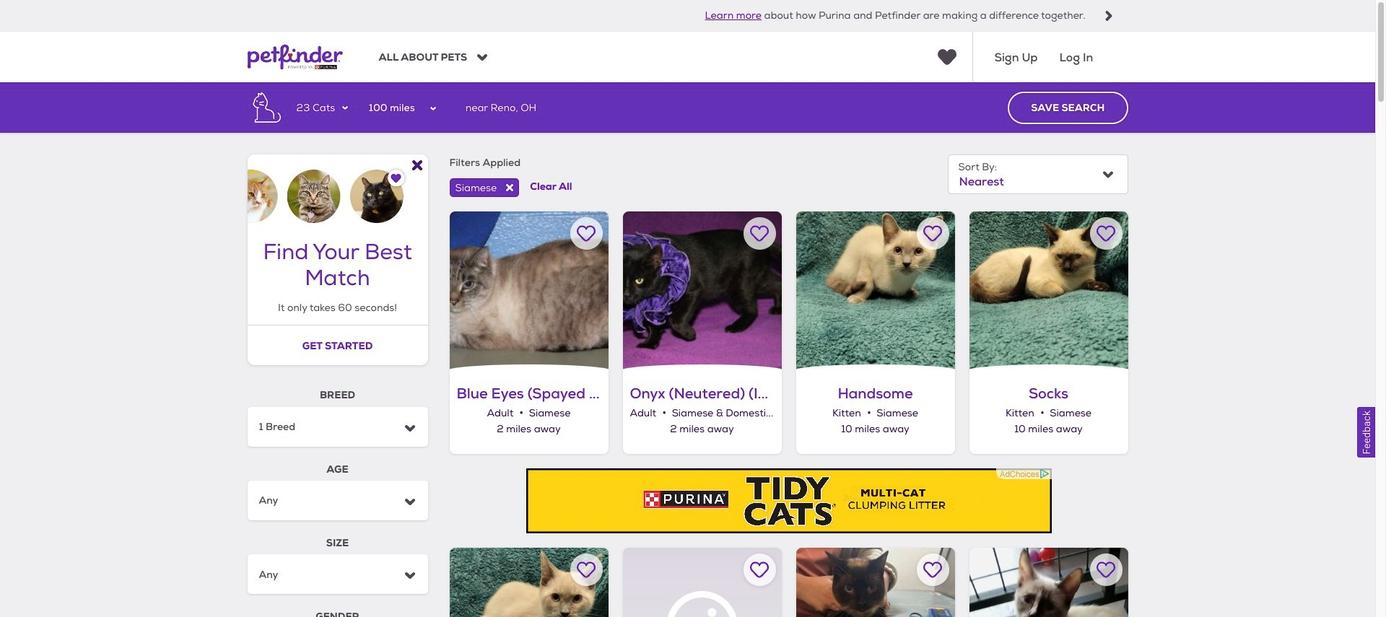 Task type: vqa. For each thing, say whether or not it's contained in the screenshot.
dutchie and renee senior cat rescue foundation link
no



Task type: describe. For each thing, give the bounding box(es) containing it.
sassy, adoptable cat, young female siamese mix, 72 miles away, has video. image
[[969, 548, 1128, 617]]

onyx (neutered) (in foster care) (photos 10/24/2023), adoptable cat, adult male siamese & domestic short hair mix, 2 miles away. image
[[623, 211, 781, 370]]

petfinder home image
[[247, 32, 343, 83]]

chunk, adoptable cat, kitten male siamese, 10 miles away. image
[[449, 548, 608, 617]]

socks, adoptable cat, kitten male siamese, 10 miles away. image
[[969, 211, 1128, 370]]

naven, adoptable cat, young male siamese mix, 23 miles away. image
[[623, 548, 781, 617]]

stempie & winnie, adoptable cat, adult male siamese, 59 miles away. image
[[796, 548, 955, 617]]

handsome, adoptable cat, kitten male siamese, 10 miles away. image
[[796, 211, 955, 370]]



Task type: locate. For each thing, give the bounding box(es) containing it.
blue eyes (spayed & combo tested) (photos 12/31/2023), adoptable cat, adult female siamese, 2 miles away. image
[[449, 211, 608, 370]]

potential cat matches image
[[247, 155, 428, 223]]

advertisement element
[[526, 468, 1051, 533]]

main content
[[0, 83, 1375, 617]]



